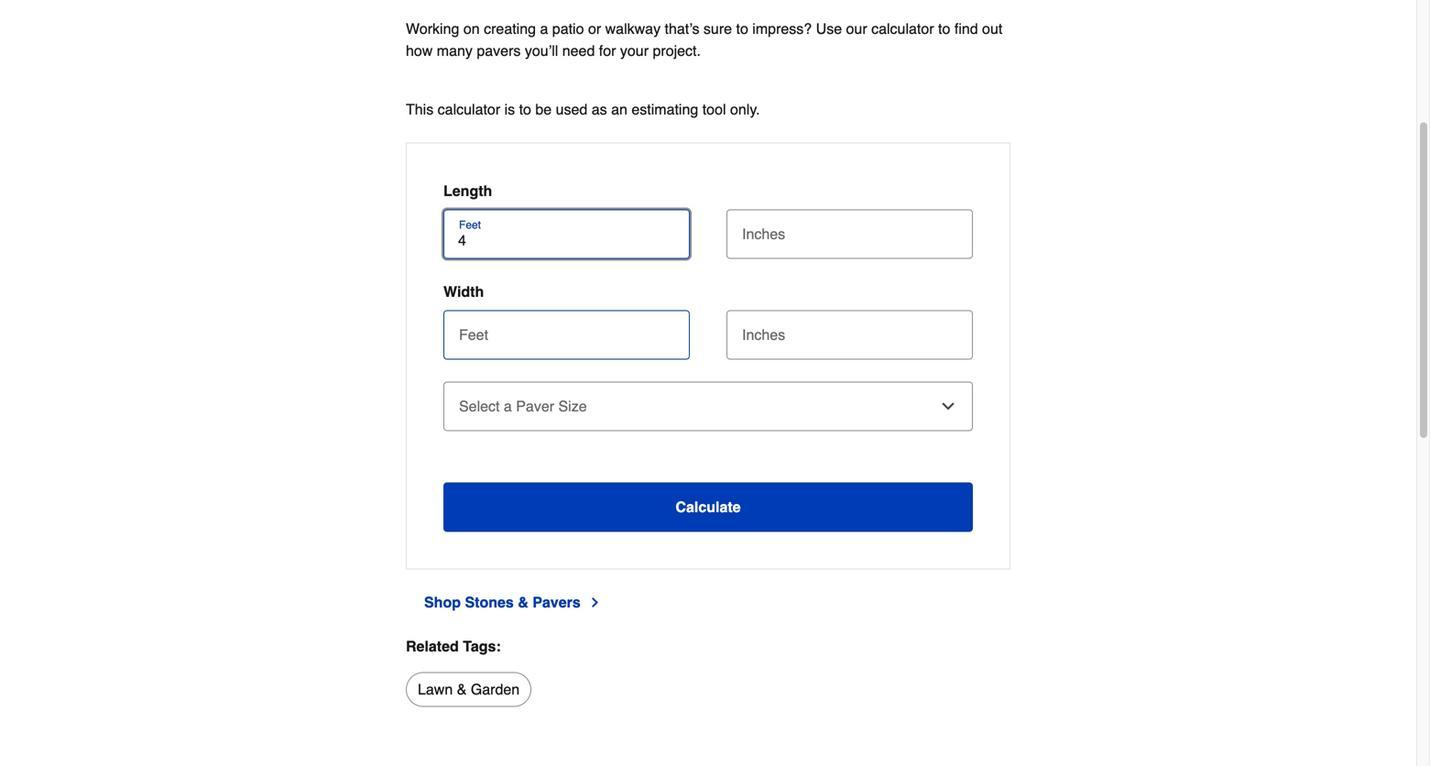 Task type: vqa. For each thing, say whether or not it's contained in the screenshot.
both
no



Task type: describe. For each thing, give the bounding box(es) containing it.
tags:
[[463, 638, 501, 655]]

on
[[464, 20, 480, 37]]

is
[[505, 101, 515, 118]]

width inches text field
[[734, 310, 966, 350]]

calculate button
[[443, 482, 973, 532]]

pavers
[[533, 594, 581, 611]]

length inches text field
[[734, 209, 966, 250]]

your
[[620, 42, 649, 59]]

2 horizontal spatial to
[[938, 20, 951, 37]]

creating
[[484, 20, 536, 37]]

out
[[982, 20, 1003, 37]]

related tags:
[[406, 638, 501, 655]]

only.
[[730, 101, 760, 118]]

need
[[562, 42, 595, 59]]

be
[[535, 101, 552, 118]]

shop stones & pavers link
[[424, 591, 603, 613]]

find
[[955, 20, 978, 37]]

garden
[[471, 681, 520, 698]]

walkway
[[605, 20, 661, 37]]

a
[[540, 20, 548, 37]]

chevron right image
[[588, 595, 603, 610]]

as
[[592, 101, 607, 118]]

0 horizontal spatial to
[[519, 101, 531, 118]]

our
[[846, 20, 867, 37]]



Task type: locate. For each thing, give the bounding box(es) containing it.
calculator right our on the right top of the page
[[871, 20, 934, 37]]

0 vertical spatial calculator
[[871, 20, 934, 37]]

to
[[736, 20, 748, 37], [938, 20, 951, 37], [519, 101, 531, 118]]

impress?
[[753, 20, 812, 37]]

tool
[[703, 101, 726, 118]]

to right sure
[[736, 20, 748, 37]]

0 horizontal spatial calculator
[[438, 101, 500, 118]]

calculate
[[676, 498, 741, 515]]

1 horizontal spatial calculator
[[871, 20, 934, 37]]

0 vertical spatial &
[[518, 594, 529, 611]]

you'll
[[525, 42, 558, 59]]

project.
[[653, 42, 701, 59]]

width
[[443, 283, 484, 300]]

0 horizontal spatial &
[[457, 681, 467, 698]]

this
[[406, 101, 434, 118]]

calculator inside working on creating a patio or walkway that's sure to impress? use our calculator to find out how many pavers you'll need for your project.
[[871, 20, 934, 37]]

related
[[406, 638, 459, 655]]

pavers
[[477, 42, 521, 59]]

width feet text field
[[451, 310, 683, 350]]

patio
[[552, 20, 584, 37]]

how
[[406, 42, 433, 59]]

this calculator is to be used as an estimating tool only.
[[406, 101, 760, 118]]

stones
[[465, 594, 514, 611]]

for
[[599, 42, 616, 59]]

working on creating a patio or walkway that's sure to impress? use our calculator to find out how many pavers you'll need for your project.
[[406, 20, 1007, 59]]

shop stones & pavers
[[424, 594, 581, 611]]

lawn
[[418, 681, 453, 698]]

lawn & garden
[[418, 681, 520, 698]]

use
[[816, 20, 842, 37]]

lawn & garden link
[[406, 672, 532, 707]]

used
[[556, 101, 588, 118]]

shop
[[424, 594, 461, 611]]

sure
[[704, 20, 732, 37]]

calculator left is
[[438, 101, 500, 118]]

1 vertical spatial &
[[457, 681, 467, 698]]

or
[[588, 20, 601, 37]]

1 vertical spatial calculator
[[438, 101, 500, 118]]

& left the pavers
[[518, 594, 529, 611]]

working
[[406, 20, 459, 37]]

1 horizontal spatial to
[[736, 20, 748, 37]]

estimating
[[632, 101, 698, 118]]

& right "lawn"
[[457, 681, 467, 698]]

length
[[443, 182, 492, 199]]

to right is
[[519, 101, 531, 118]]

to left 'find' at the top right of page
[[938, 20, 951, 37]]

an
[[611, 101, 628, 118]]

that's
[[665, 20, 700, 37]]

calculator
[[871, 20, 934, 37], [438, 101, 500, 118]]

many
[[437, 42, 473, 59]]

length feet text field
[[451, 231, 683, 250]]

&
[[518, 594, 529, 611], [457, 681, 467, 698]]

1 horizontal spatial &
[[518, 594, 529, 611]]



